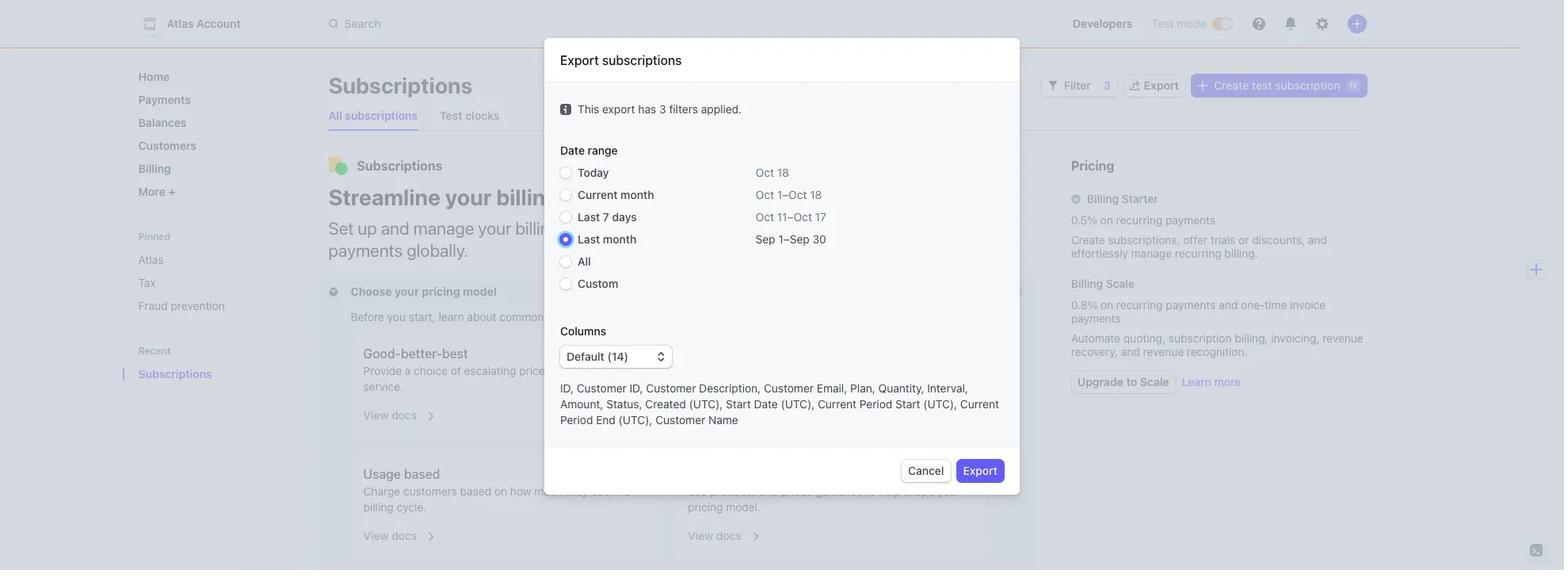 Task type: vqa. For each thing, say whether or not it's contained in the screenshot.
subscriptions,
yes



Task type: locate. For each thing, give the bounding box(es) containing it.
docs for see products and prices guidance to help shape your pricing model.
[[717, 529, 742, 542]]

start down description,
[[726, 397, 751, 410]]

to left help
[[866, 484, 876, 498]]

1 horizontal spatial all
[[578, 254, 591, 268]]

to inside button
[[1127, 375, 1138, 388]]

billing inside billing link
[[138, 162, 171, 175]]

recurring up subscriptions,
[[1117, 213, 1163, 227]]

subscription right test
[[1276, 78, 1341, 92]]

1 horizontal spatial a
[[625, 484, 631, 498]]

–
[[783, 188, 789, 201], [788, 210, 794, 223], [784, 232, 790, 245]]

charge
[[363, 484, 401, 498]]

atlas down pinned
[[138, 253, 164, 266]]

30
[[813, 232, 827, 245]]

1 vertical spatial based
[[404, 467, 440, 481]]

oct left 11
[[756, 210, 775, 223]]

on right 0.5%
[[1101, 213, 1114, 227]]

3 right filter
[[1104, 78, 1111, 92]]

view down charge
[[363, 529, 389, 542]]

and right discounts,
[[1309, 233, 1328, 247]]

subscriptions inside all subscriptions link
[[345, 109, 418, 122]]

date left 'range'
[[560, 143, 585, 157]]

billing up 0.5%
[[1088, 192, 1119, 205]]

a inside good-better-best provide a choice of escalating prices, based on tier of service.
[[405, 364, 411, 377]]

export up this
[[560, 53, 599, 67]]

1 horizontal spatial based
[[460, 484, 492, 498]]

id, up amount,
[[560, 381, 574, 395]]

home link
[[132, 63, 284, 90]]

1 horizontal spatial to
[[866, 484, 876, 498]]

1 vertical spatial month
[[603, 232, 637, 245]]

to inside see products and prices guidance to help shape your pricing model.
[[866, 484, 876, 498]]

0 vertical spatial manage
[[414, 218, 474, 239]]

1 vertical spatial manage
[[1132, 247, 1173, 260]]

0 horizontal spatial manage
[[414, 218, 474, 239]]

docs down the "service."
[[392, 408, 417, 422]]

on left tier
[[591, 364, 604, 377]]

scale inside billing scale 0.8% on recurring payments and one-time invoice payments automate quoting, subscription billing, invoicing, revenue recovery, and revenue recognition.
[[1107, 277, 1135, 290]]

subscriptions
[[329, 72, 473, 98], [357, 159, 443, 173], [138, 367, 212, 381]]

a
[[405, 364, 411, 377], [932, 364, 938, 377], [625, 484, 631, 498]]

billing up more
[[138, 162, 171, 175]]

and inside see products and prices guidance to help shape your pricing model.
[[759, 484, 779, 498]]

3 right has
[[660, 102, 666, 115]]

0.5% on recurring payments create subscriptions, offer trials or discounts, and effortlessly manage recurring billing.
[[1072, 213, 1328, 260]]

filters
[[669, 102, 698, 115]]

1 horizontal spatial more
[[1215, 375, 1242, 388]]

0 vertical spatial –
[[783, 188, 789, 201]]

0 vertical spatial 1
[[778, 188, 783, 201]]

on
[[1101, 213, 1114, 227], [1101, 298, 1114, 312], [591, 364, 604, 377], [495, 484, 507, 498]]

2 horizontal spatial based
[[557, 364, 588, 377]]

sep left 30
[[790, 232, 810, 245]]

svg image for filter
[[1049, 81, 1058, 90]]

oct down oct 18
[[756, 188, 775, 201]]

0 horizontal spatial a
[[405, 364, 411, 377]]

of right tier
[[627, 364, 637, 377]]

1 vertical spatial billing
[[516, 218, 560, 239]]

create down 0.5%
[[1072, 233, 1106, 247]]

1 horizontal spatial sep
[[790, 232, 810, 245]]

1 horizontal spatial of
[[627, 364, 637, 377]]

your up globally.
[[445, 184, 492, 210]]

view for charge customers based on how much they use in a billing cycle.
[[363, 529, 389, 542]]

before
[[351, 310, 384, 323]]

1 horizontal spatial start
[[896, 397, 921, 410]]

0 vertical spatial pricing
[[422, 285, 460, 298]]

– for oct 18
[[783, 188, 789, 201]]

date range
[[560, 143, 618, 157]]

subscription.
[[688, 380, 755, 393]]

current down interval,
[[961, 397, 1000, 410]]

3
[[1104, 78, 1111, 92], [660, 102, 666, 115]]

1 vertical spatial create
[[1072, 233, 1106, 247]]

1 horizontal spatial scale
[[1141, 375, 1170, 388]]

0 horizontal spatial 3
[[660, 102, 666, 115]]

start down the quantity,
[[896, 397, 921, 410]]

the
[[789, 364, 805, 377]]

(utc),
[[689, 397, 723, 410], [781, 397, 815, 410], [924, 397, 958, 410], [619, 413, 653, 426]]

view docs button down subscription. at the bottom
[[679, 398, 762, 427]]

docs down cycle.
[[392, 529, 417, 542]]

fraud prevention link
[[132, 293, 284, 319]]

1 vertical spatial 1
[[779, 232, 784, 245]]

1 vertical spatial subscriptions
[[345, 109, 418, 122]]

choose
[[351, 285, 392, 298]]

1 last from the top
[[578, 210, 600, 223]]

tax link
[[132, 270, 284, 296]]

0 horizontal spatial all
[[329, 109, 342, 122]]

– for oct 17
[[788, 210, 794, 223]]

2 vertical spatial to
[[866, 484, 876, 498]]

determine price by the number of people using a subscription.
[[688, 364, 938, 393]]

0 horizontal spatial of
[[451, 364, 461, 377]]

pricing down see
[[688, 500, 723, 514]]

upgrade to scale button
[[1072, 371, 1176, 393]]

tab list
[[322, 101, 1367, 131]]

your up the you at left bottom
[[395, 285, 419, 298]]

last down last 7 days at the top left
[[578, 232, 600, 245]]

shape
[[904, 484, 935, 498]]

prices
[[781, 484, 813, 498]]

svg image
[[1049, 81, 1058, 90], [1199, 81, 1208, 90], [329, 287, 338, 297]]

view docs button for see products and prices guidance to help shape your pricing model.
[[679, 518, 762, 547]]

on right 0.8%
[[1101, 298, 1114, 312]]

recurring up columns
[[547, 310, 594, 323]]

recurring left 'billing.'
[[1176, 247, 1222, 260]]

billing for billing starter
[[1088, 192, 1119, 205]]

filter
[[1065, 78, 1091, 92]]

payments
[[1166, 213, 1216, 227], [329, 240, 403, 261], [1166, 298, 1216, 312], [1072, 312, 1122, 325]]

billing
[[138, 162, 171, 175], [1088, 192, 1119, 205], [1072, 277, 1104, 290]]

1 horizontal spatial 18
[[810, 188, 822, 201]]

1 vertical spatial subscription
[[1169, 331, 1232, 345]]

n
[[1350, 79, 1358, 91]]

2 horizontal spatial pricing
[[688, 500, 723, 514]]

Search search field
[[319, 9, 766, 38]]

– down the oct 11 – oct 17
[[784, 232, 790, 245]]

svg image left test
[[1199, 81, 1208, 90]]

more left 11
[[728, 218, 767, 239]]

test for test clocks
[[440, 109, 463, 122]]

docs down description,
[[717, 408, 742, 422]]

1 vertical spatial test
[[440, 109, 463, 122]]

period
[[860, 397, 893, 410], [560, 413, 593, 426]]

pricing up columns
[[597, 310, 632, 323]]

0 vertical spatial atlas
[[167, 17, 194, 30]]

– up 11
[[783, 188, 789, 201]]

svg image left filter
[[1049, 81, 1058, 90]]

today
[[578, 165, 609, 179]]

of up plan,
[[850, 364, 861, 377]]

billing up 0.8%
[[1072, 277, 1104, 290]]

view down subscription. at the bottom
[[688, 408, 714, 422]]

last for last month
[[578, 232, 600, 245]]

(utc), down subscription. at the bottom
[[689, 397, 723, 410]]

test
[[1252, 78, 1273, 92]]

of inside the determine price by the number of people using a subscription.
[[850, 364, 861, 377]]

– up the sep 1 – sep 30
[[788, 210, 794, 223]]

subscriptions up streamline
[[357, 159, 443, 173]]

recurring up quoting,
[[1117, 298, 1163, 312]]

people
[[864, 364, 899, 377]]

view docs button down the "service."
[[354, 398, 437, 427]]

customers
[[138, 139, 197, 152]]

1 vertical spatial date
[[754, 397, 778, 410]]

a down the better-
[[405, 364, 411, 377]]

your right "shape"
[[938, 484, 961, 498]]

0 vertical spatial billing
[[138, 162, 171, 175]]

current down today
[[578, 188, 618, 201]]

view down the "service."
[[363, 408, 389, 422]]

oct up oct 1 – oct 18
[[756, 165, 775, 179]]

by
[[773, 364, 786, 377]]

billing for billing
[[138, 162, 171, 175]]

a inside usage based charge customers based on how much they use in a billing cycle.
[[625, 484, 631, 498]]

subscriptions for export subscriptions
[[602, 53, 682, 67]]

more
[[138, 185, 168, 198]]

export button right the cancel button at right bottom
[[957, 460, 1004, 482]]

oct 18
[[756, 165, 790, 179]]

0 horizontal spatial sep
[[756, 232, 776, 245]]

0 horizontal spatial revenue
[[771, 218, 831, 239]]

1 horizontal spatial export button
[[1124, 75, 1186, 97]]

pinned
[[138, 231, 171, 243]]

and inside the 0.5% on recurring payments create subscriptions, offer trials or discounts, and effortlessly manage recurring billing.
[[1309, 233, 1328, 247]]

2 horizontal spatial revenue
[[1323, 331, 1364, 345]]

view docs down cycle.
[[363, 529, 417, 542]]

2 last from the top
[[578, 232, 600, 245]]

0 vertical spatial subscriptions
[[602, 53, 682, 67]]

2 horizontal spatial a
[[932, 364, 938, 377]]

view docs for see products and prices guidance to help shape your pricing model.
[[688, 529, 742, 542]]

2 vertical spatial –
[[784, 232, 790, 245]]

revenue
[[771, 218, 831, 239], [1323, 331, 1364, 345], [1144, 345, 1184, 358]]

subscription
[[1276, 78, 1341, 92], [1169, 331, 1232, 345]]

payments down up
[[329, 240, 403, 261]]

2 sep from the left
[[790, 232, 810, 245]]

date down price
[[754, 397, 778, 410]]

test
[[760, 49, 781, 59]]

plan,
[[851, 381, 876, 395]]

based up amount,
[[557, 364, 588, 377]]

export right cancel
[[964, 463, 998, 477]]

manage inside the 0.5% on recurring payments create subscriptions, offer trials or discounts, and effortlessly manage recurring billing.
[[1132, 247, 1173, 260]]

svg image left choose
[[329, 287, 338, 297]]

atlas
[[167, 17, 194, 30], [138, 253, 164, 266]]

billing scale 0.8% on recurring payments and one-time invoice payments automate quoting, subscription billing, invoicing, revenue recovery, and revenue recognition.
[[1072, 277, 1364, 358]]

18 up oct 1 – oct 18
[[778, 165, 790, 179]]

2 horizontal spatial of
[[850, 364, 861, 377]]

0 vertical spatial month
[[621, 188, 654, 201]]

accept
[[867, 218, 919, 239]]

1 horizontal spatial create
[[1215, 78, 1250, 92]]

subscriptions up all subscriptions
[[329, 72, 473, 98]]

period down amount,
[[560, 413, 593, 426]]

0 vertical spatial scale
[[1107, 277, 1135, 290]]

payments
[[138, 93, 191, 106]]

1 up 11
[[778, 188, 783, 201]]

billing for billing scale 0.8% on recurring payments and one-time invoice payments automate quoting, subscription billing, invoicing, revenue recovery, and revenue recognition.
[[1072, 277, 1104, 290]]

based up customers
[[404, 467, 440, 481]]

last
[[578, 210, 600, 223], [578, 232, 600, 245]]

view docs button for provide a choice of escalating prices, based on tier of service.
[[354, 398, 437, 427]]

current
[[578, 188, 618, 201], [818, 397, 857, 410], [961, 397, 1000, 410]]

subscriptions down recent
[[138, 367, 212, 381]]

streamline
[[329, 184, 441, 210]]

1 horizontal spatial period
[[860, 397, 893, 410]]

view down see
[[688, 529, 714, 542]]

1 vertical spatial to
[[1127, 375, 1138, 388]]

your
[[445, 184, 492, 210], [478, 218, 512, 239], [395, 285, 419, 298], [938, 484, 961, 498]]

1 vertical spatial billing
[[1088, 192, 1119, 205]]

1 vertical spatial pricing
[[597, 310, 632, 323]]

3 of from the left
[[850, 364, 861, 377]]

1 horizontal spatial svg image
[[1049, 81, 1058, 90]]

1 start from the left
[[726, 397, 751, 410]]

1
[[778, 188, 783, 201], [779, 232, 784, 245]]

tab list containing all subscriptions
[[322, 101, 1367, 131]]

days
[[612, 210, 637, 223]]

0 horizontal spatial id,
[[560, 381, 574, 395]]

use
[[591, 484, 610, 498]]

docs down model.
[[717, 529, 742, 542]]

all
[[329, 109, 342, 122], [578, 254, 591, 268]]

1 id, from the left
[[560, 381, 574, 395]]

test for test mode
[[1152, 17, 1175, 30]]

to inside streamline your billing workflows set up and manage your billing operations to capture more revenue and accept recurring payments globally.
[[648, 218, 663, 239]]

0 horizontal spatial subscriptions
[[345, 109, 418, 122]]

based left how
[[460, 484, 492, 498]]

create left test
[[1215, 78, 1250, 92]]

on left how
[[495, 484, 507, 498]]

id, up status,
[[630, 381, 643, 395]]

0 horizontal spatial svg image
[[329, 287, 338, 297]]

1 vertical spatial all
[[578, 254, 591, 268]]

prices,
[[519, 364, 554, 377]]

more
[[728, 218, 767, 239], [1215, 375, 1242, 388]]

learn more
[[1183, 375, 1242, 388]]

view docs
[[363, 408, 417, 422], [688, 408, 742, 422], [363, 529, 417, 542], [688, 529, 742, 542]]

0 horizontal spatial create
[[1072, 233, 1106, 247]]

1 vertical spatial export button
[[957, 460, 1004, 482]]

2 vertical spatial export
[[964, 463, 998, 477]]

test left the mode at top right
[[1152, 17, 1175, 30]]

current down the email,
[[818, 397, 857, 410]]

guidance
[[816, 484, 863, 498]]

balances
[[138, 116, 187, 129]]

recurring right "accept"
[[923, 218, 991, 239]]

0 horizontal spatial atlas
[[138, 253, 164, 266]]

search
[[344, 17, 381, 30]]

0 horizontal spatial subscription
[[1169, 331, 1232, 345]]

1 sep from the left
[[756, 232, 776, 245]]

payments inside streamline your billing workflows set up and manage your billing operations to capture more revenue and accept recurring payments globally.
[[329, 240, 403, 261]]

oct
[[756, 165, 775, 179], [756, 188, 775, 201], [789, 188, 807, 201], [756, 210, 775, 223], [794, 210, 813, 223]]

based inside good-better-best provide a choice of escalating prices, based on tier of service.
[[557, 364, 588, 377]]

1 horizontal spatial date
[[754, 397, 778, 410]]

0 vertical spatial export
[[560, 53, 599, 67]]

0 vertical spatial 3
[[1104, 78, 1111, 92]]

test inside 'test clocks' "link"
[[440, 109, 463, 122]]

pricing inside dropdown button
[[422, 285, 460, 298]]

and left 'prices'
[[759, 484, 779, 498]]

0 vertical spatial all
[[329, 109, 342, 122]]

test left clocks
[[440, 109, 463, 122]]

view docs button down model.
[[679, 518, 762, 547]]

billing inside billing scale 0.8% on recurring payments and one-time invoice payments automate quoting, subscription billing, invoicing, revenue recovery, and revenue recognition.
[[1072, 277, 1104, 290]]

upgrade to scale
[[1078, 375, 1170, 388]]

0 horizontal spatial export button
[[957, 460, 1004, 482]]

amount,
[[560, 397, 604, 410]]

subscriptions
[[602, 53, 682, 67], [345, 109, 418, 122]]

0 vertical spatial date
[[560, 143, 585, 157]]

model.
[[726, 500, 761, 514]]

payments up offer
[[1166, 213, 1216, 227]]

1 horizontal spatial atlas
[[167, 17, 194, 30]]

test
[[1152, 17, 1175, 30], [440, 109, 463, 122]]

view docs down model.
[[688, 529, 742, 542]]

0 vertical spatial period
[[860, 397, 893, 410]]

subscription up learn
[[1169, 331, 1232, 345]]

balances link
[[132, 109, 284, 136]]

1 vertical spatial last
[[578, 232, 600, 245]]

18 up 17
[[810, 188, 822, 201]]

1 vertical spatial atlas
[[138, 253, 164, 266]]

2 vertical spatial subscriptions
[[138, 367, 212, 381]]

0 vertical spatial last
[[578, 210, 600, 223]]

2 horizontal spatial to
[[1127, 375, 1138, 388]]

on inside good-better-best provide a choice of escalating prices, based on tier of service.
[[591, 364, 604, 377]]

custom
[[578, 276, 619, 290]]

0 vertical spatial test
[[1152, 17, 1175, 30]]

scale left learn
[[1141, 375, 1170, 388]]

start
[[726, 397, 751, 410], [896, 397, 921, 410]]

learn more link
[[1183, 374, 1242, 390]]

export button down test mode in the top right of the page
[[1124, 75, 1186, 97]]

created
[[646, 397, 686, 410]]

1 vertical spatial subscriptions
[[357, 159, 443, 173]]

pricing
[[422, 285, 460, 298], [597, 310, 632, 323], [688, 500, 723, 514]]

2 horizontal spatial current
[[961, 397, 1000, 410]]

1 vertical spatial scale
[[1141, 375, 1170, 388]]

month down days
[[603, 232, 637, 245]]

docs for charge customers based on how much they use in a billing cycle.
[[392, 529, 417, 542]]

2 horizontal spatial svg image
[[1199, 81, 1208, 90]]

0 horizontal spatial start
[[726, 397, 751, 410]]

period down plan,
[[860, 397, 893, 410]]

to right upgrade
[[1127, 375, 1138, 388]]

month for current month
[[621, 188, 654, 201]]

atlas inside pinned element
[[138, 253, 164, 266]]

1 horizontal spatial subscriptions
[[602, 53, 682, 67]]

export button
[[1124, 75, 1186, 97], [957, 460, 1004, 482]]

oct for 18
[[756, 165, 775, 179]]

– for sep 30
[[784, 232, 790, 245]]

2 vertical spatial billing
[[363, 500, 394, 514]]

atlas inside button
[[167, 17, 194, 30]]

1 of from the left
[[451, 364, 461, 377]]

0 vertical spatial 18
[[778, 165, 790, 179]]

scale down the effortlessly
[[1107, 277, 1135, 290]]

and
[[381, 218, 410, 239], [835, 218, 863, 239], [1309, 233, 1328, 247], [1219, 298, 1238, 312], [1122, 345, 1141, 358], [759, 484, 779, 498]]

payments up automate
[[1072, 312, 1122, 325]]

atlas left account
[[167, 17, 194, 30]]

streamline your billing workflows set up and manage your billing operations to capture more revenue and accept recurring payments globally.
[[329, 184, 991, 261]]

sep down the oct 11 – oct 17
[[756, 232, 776, 245]]

2 vertical spatial billing
[[1072, 277, 1104, 290]]

1 horizontal spatial current
[[818, 397, 857, 410]]

1 down 11
[[779, 232, 784, 245]]

0 vertical spatial more
[[728, 218, 767, 239]]

1 vertical spatial –
[[788, 210, 794, 223]]

1 horizontal spatial id,
[[630, 381, 643, 395]]

1 horizontal spatial test
[[1152, 17, 1175, 30]]

view docs button
[[354, 398, 437, 427], [679, 398, 762, 427], [354, 518, 437, 547], [679, 518, 762, 547]]

good-
[[363, 346, 401, 361]]

18
[[778, 165, 790, 179], [810, 188, 822, 201]]

0 vertical spatial to
[[648, 218, 663, 239]]



Task type: describe. For each thing, give the bounding box(es) containing it.
columns
[[560, 324, 607, 337]]

cancel
[[909, 463, 945, 477]]

last month
[[578, 232, 637, 245]]

view for provide a choice of escalating prices, based on tier of service.
[[363, 408, 389, 422]]

0 horizontal spatial date
[[560, 143, 585, 157]]

0 vertical spatial subscription
[[1276, 78, 1341, 92]]

customer up created
[[646, 381, 696, 395]]

pinned element
[[132, 247, 284, 319]]

2 id, from the left
[[630, 381, 643, 395]]

has
[[638, 102, 657, 115]]

set
[[329, 218, 354, 239]]

best
[[442, 346, 468, 361]]

(utc), down status,
[[619, 413, 653, 426]]

oct left 17
[[794, 210, 813, 223]]

on inside the 0.5% on recurring payments create subscriptions, offer trials or discounts, and effortlessly manage recurring billing.
[[1101, 213, 1114, 227]]

2 vertical spatial based
[[460, 484, 492, 498]]

0 horizontal spatial current
[[578, 188, 618, 201]]

escalating
[[464, 364, 516, 377]]

usage based charge customers based on how much they use in a billing cycle.
[[363, 467, 631, 514]]

1 vertical spatial 3
[[660, 102, 666, 115]]

price
[[744, 364, 770, 377]]

payments up recognition.
[[1166, 298, 1216, 312]]

cycle.
[[397, 500, 427, 514]]

atlas for atlas account
[[167, 17, 194, 30]]

0 vertical spatial subscriptions
[[329, 72, 473, 98]]

1 horizontal spatial pricing
[[597, 310, 632, 323]]

pinned navigation links element
[[132, 230, 284, 319]]

0 horizontal spatial export
[[560, 53, 599, 67]]

and up upgrade to scale
[[1122, 345, 1141, 358]]

subscriptions for all subscriptions
[[345, 109, 418, 122]]

1 vertical spatial period
[[560, 413, 593, 426]]

fraud prevention
[[138, 299, 225, 312]]

customer down created
[[656, 413, 706, 426]]

2 horizontal spatial export
[[1145, 78, 1180, 92]]

how
[[510, 484, 532, 498]]

0 vertical spatial billing
[[496, 184, 559, 210]]

11
[[778, 210, 788, 223]]

and left one-
[[1219, 298, 1238, 312]]

billing link
[[132, 155, 284, 182]]

0 vertical spatial export button
[[1124, 75, 1186, 97]]

all subscriptions
[[329, 109, 418, 122]]

and right 17
[[835, 218, 863, 239]]

recognition.
[[1187, 345, 1248, 358]]

determine
[[688, 364, 741, 377]]

in
[[613, 484, 622, 498]]

fraud
[[138, 299, 168, 312]]

choose your pricing model
[[351, 285, 497, 298]]

see products and prices guidance to help shape your pricing model.
[[688, 484, 961, 514]]

customer down the
[[764, 381, 814, 395]]

common
[[500, 310, 544, 323]]

0.5%
[[1072, 213, 1098, 227]]

test clocks link
[[434, 105, 506, 127]]

svg image inside choose your pricing model dropdown button
[[329, 287, 338, 297]]

last 7 days
[[578, 210, 637, 223]]

tier
[[607, 364, 624, 377]]

1 for oct 1
[[778, 188, 783, 201]]

last for last 7 days
[[578, 210, 600, 223]]

choose your pricing model button
[[329, 284, 500, 300]]

subscriptions,
[[1109, 233, 1181, 247]]

test clocks
[[440, 109, 500, 122]]

1 horizontal spatial export
[[964, 463, 998, 477]]

start,
[[409, 310, 436, 323]]

a inside the determine price by the number of people using a subscription.
[[932, 364, 938, 377]]

view for see products and prices guidance to help shape your pricing model.
[[688, 529, 714, 542]]

see
[[688, 484, 708, 498]]

2 of from the left
[[627, 364, 637, 377]]

pricing inside see products and prices guidance to help shape your pricing model.
[[688, 500, 723, 514]]

your inside see products and prices guidance to help shape your pricing model.
[[938, 484, 961, 498]]

much
[[535, 484, 563, 498]]

one-
[[1241, 298, 1265, 312]]

1 horizontal spatial 3
[[1104, 78, 1111, 92]]

(utc), down the determine price by the number of people using a subscription.
[[781, 397, 815, 410]]

more inside streamline your billing workflows set up and manage your billing operations to capture more revenue and accept recurring payments globally.
[[728, 218, 767, 239]]

and right up
[[381, 218, 410, 239]]

recovery,
[[1072, 345, 1119, 358]]

they
[[566, 484, 588, 498]]

on inside usage based charge customers based on how much they use in a billing cycle.
[[495, 484, 507, 498]]

1 vertical spatial 18
[[810, 188, 822, 201]]

this export has 3 filters applied.
[[578, 102, 742, 115]]

learn
[[439, 310, 464, 323]]

oct for 11
[[756, 210, 775, 223]]

recent navigation links element
[[122, 344, 297, 387]]

email,
[[817, 381, 848, 395]]

before you start, learn about common recurring pricing models.
[[351, 310, 675, 323]]

pricing
[[1072, 159, 1115, 173]]

revenue inside streamline your billing workflows set up and manage your billing operations to capture more revenue and accept recurring payments globally.
[[771, 218, 831, 239]]

date inside id, customer id, customer description, customer email, plan, quantity, interval, amount, status, created (utc), start date (utc), current period start (utc), current period end (utc), customer name
[[754, 397, 778, 410]]

export
[[603, 102, 636, 115]]

all subscriptions link
[[322, 105, 424, 127]]

(utc), down interval,
[[924, 397, 958, 410]]

your inside dropdown button
[[395, 285, 419, 298]]

customer down tier
[[577, 381, 627, 395]]

payments link
[[132, 86, 284, 113]]

on inside billing scale 0.8% on recurring payments and one-time invoice payments automate quoting, subscription billing, invoicing, revenue recovery, and revenue recognition.
[[1101, 298, 1114, 312]]

view docs for charge customers based on how much they use in a billing cycle.
[[363, 529, 417, 542]]

invoice
[[1291, 298, 1326, 312]]

create inside the 0.5% on recurring payments create subscriptions, offer trials or discounts, and effortlessly manage recurring billing.
[[1072, 233, 1106, 247]]

upgrade
[[1078, 375, 1124, 388]]

atlas account
[[167, 17, 241, 30]]

oct 11 – oct 17
[[756, 210, 827, 223]]

view docs button for charge customers based on how much they use in a billing cycle.
[[354, 518, 437, 547]]

customers link
[[132, 132, 284, 159]]

view docs for provide a choice of escalating prices, based on tier of service.
[[363, 408, 417, 422]]

your up model
[[478, 218, 512, 239]]

atlas for atlas
[[138, 253, 164, 266]]

description,
[[699, 381, 761, 395]]

subscription inside billing scale 0.8% on recurring payments and one-time invoice payments automate quoting, subscription billing, invoicing, revenue recovery, and revenue recognition.
[[1169, 331, 1232, 345]]

17
[[816, 210, 827, 223]]

workflows
[[564, 184, 672, 210]]

sep 1 – sep 30
[[756, 232, 827, 245]]

status,
[[607, 397, 643, 410]]

create test subscription
[[1215, 78, 1341, 92]]

recurring inside billing scale 0.8% on recurring payments and one-time invoice payments automate quoting, subscription billing, invoicing, revenue recovery, and revenue recognition.
[[1117, 298, 1163, 312]]

mode
[[1177, 17, 1207, 30]]

help
[[879, 484, 901, 498]]

all for all subscriptions
[[329, 109, 342, 122]]

2 start from the left
[[896, 397, 921, 410]]

end
[[596, 413, 616, 426]]

month for last month
[[603, 232, 637, 245]]

atlas link
[[132, 247, 284, 273]]

oct up the oct 11 – oct 17
[[789, 188, 807, 201]]

subscriptions inside recent navigation links element
[[138, 367, 212, 381]]

this
[[578, 102, 600, 115]]

oct for 1
[[756, 188, 775, 201]]

docs for provide a choice of escalating prices, based on tier of service.
[[392, 408, 417, 422]]

developers link
[[1067, 11, 1140, 36]]

oct 1 – oct 18
[[756, 188, 822, 201]]

quoting,
[[1124, 331, 1166, 345]]

1 vertical spatial more
[[1215, 375, 1242, 388]]

trials
[[1211, 233, 1236, 247]]

payments inside the 0.5% on recurring payments create subscriptions, offer trials or discounts, and effortlessly manage recurring billing.
[[1166, 213, 1216, 227]]

all for all
[[578, 254, 591, 268]]

svg image for create test subscription
[[1199, 81, 1208, 90]]

core navigation links element
[[132, 63, 284, 205]]

0 vertical spatial create
[[1215, 78, 1250, 92]]

usage
[[363, 467, 401, 481]]

1 horizontal spatial revenue
[[1144, 345, 1184, 358]]

0 horizontal spatial 18
[[778, 165, 790, 179]]

time
[[1265, 298, 1288, 312]]

effortlessly
[[1072, 247, 1129, 260]]

or
[[1239, 233, 1250, 247]]

subscriptions link
[[132, 361, 262, 387]]

number
[[808, 364, 847, 377]]

billing inside usage based charge customers based on how much they use in a billing cycle.
[[363, 500, 394, 514]]

you
[[387, 310, 406, 323]]

choice
[[414, 364, 448, 377]]

range
[[588, 143, 618, 157]]

more button
[[132, 178, 284, 205]]

interval,
[[928, 381, 969, 395]]

quantity,
[[879, 381, 925, 395]]

recurring inside streamline your billing workflows set up and manage your billing operations to capture more revenue and accept recurring payments globally.
[[923, 218, 991, 239]]

billing starter
[[1088, 192, 1159, 205]]

recent
[[138, 345, 171, 357]]

operations
[[564, 218, 644, 239]]

1 for sep 1
[[779, 232, 784, 245]]

name
[[709, 413, 739, 426]]

developers
[[1073, 17, 1133, 30]]

view docs down subscription. at the bottom
[[688, 408, 742, 422]]

scale inside button
[[1141, 375, 1170, 388]]

manage inside streamline your billing workflows set up and manage your billing operations to capture more revenue and accept recurring payments globally.
[[414, 218, 474, 239]]

invoicing,
[[1272, 331, 1320, 345]]

model
[[463, 285, 497, 298]]



